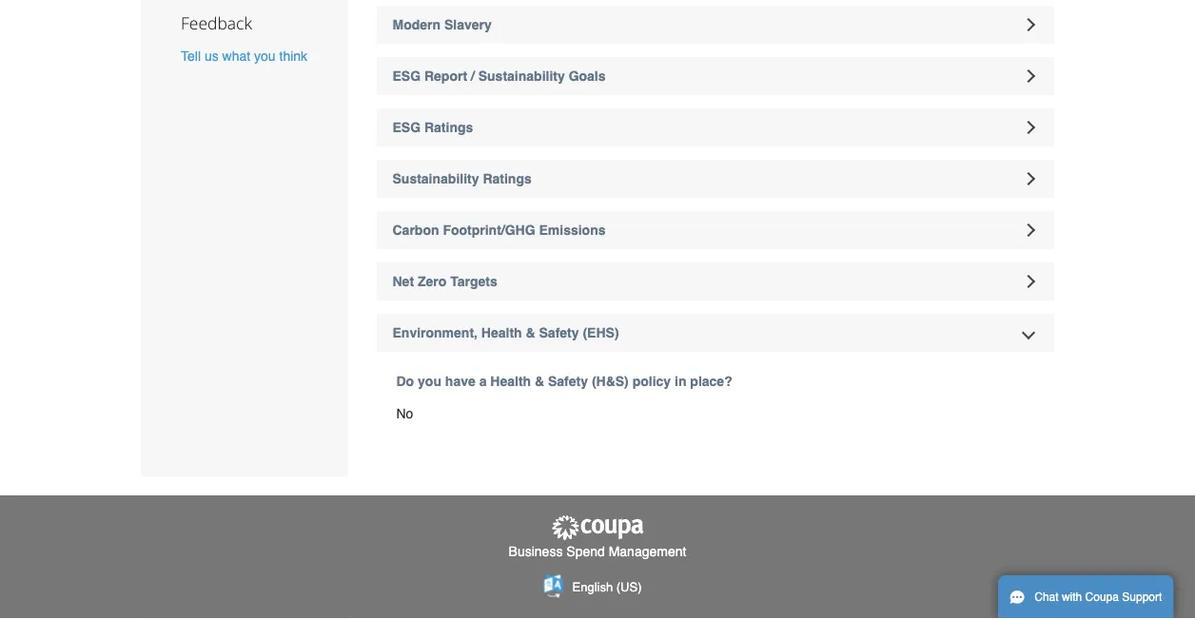 Task type: locate. For each thing, give the bounding box(es) containing it.
do you have a health & safety (h&s) policy in place?
[[396, 375, 732, 390]]

esg ratings button
[[376, 109, 1054, 147]]

0 vertical spatial ratings
[[424, 120, 473, 136]]

0 vertical spatial you
[[254, 49, 276, 64]]

no
[[396, 407, 413, 422]]

ratings
[[424, 120, 473, 136], [483, 172, 532, 187]]

1 esg from the top
[[393, 69, 421, 84]]

esg ratings
[[393, 120, 473, 136]]

ratings up carbon footprint/ghg emissions
[[483, 172, 532, 187]]

you right do
[[418, 375, 441, 390]]

net zero targets button
[[376, 263, 1054, 301]]

business
[[509, 544, 563, 559]]

sustainability down esg ratings
[[393, 172, 479, 187]]

you left think
[[254, 49, 276, 64]]

0 vertical spatial safety
[[539, 326, 579, 341]]

0 horizontal spatial you
[[254, 49, 276, 64]]

1 vertical spatial esg
[[393, 120, 421, 136]]

health
[[481, 326, 522, 341], [490, 375, 531, 390]]

carbon footprint/ghg emissions heading
[[376, 212, 1054, 250]]

esg left report
[[393, 69, 421, 84]]

spend
[[566, 544, 605, 559]]

place?
[[690, 375, 732, 390]]

tell us what you think button
[[181, 47, 307, 66]]

sustainability ratings button
[[376, 160, 1054, 199]]

0 horizontal spatial ratings
[[424, 120, 473, 136]]

sustainability ratings
[[393, 172, 532, 187]]

esg up sustainability ratings
[[393, 120, 421, 136]]

0 vertical spatial &
[[526, 326, 535, 341]]

environment, health & safety (ehs) heading
[[376, 315, 1054, 353]]

sustainability right /
[[478, 69, 565, 84]]

& up do you have a health & safety (h&s) policy in place?
[[526, 326, 535, 341]]

ratings down report
[[424, 120, 473, 136]]

health up 'a'
[[481, 326, 522, 341]]

carbon footprint/ghg emissions
[[393, 223, 606, 238]]

management
[[609, 544, 686, 559]]

safety
[[539, 326, 579, 341], [548, 375, 588, 390]]

modern slavery heading
[[376, 6, 1054, 44]]

emissions
[[539, 223, 606, 238]]

tell
[[181, 49, 201, 64]]

&
[[526, 326, 535, 341], [535, 375, 544, 390]]

with
[[1062, 591, 1082, 604]]

environment, health & safety (ehs)
[[393, 326, 619, 341]]

targets
[[450, 275, 497, 290]]

in
[[675, 375, 687, 390]]

1 horizontal spatial you
[[418, 375, 441, 390]]

think
[[279, 49, 307, 64]]

sustainability
[[478, 69, 565, 84], [393, 172, 479, 187]]

chat with coupa support
[[1035, 591, 1162, 604]]

you
[[254, 49, 276, 64], [418, 375, 441, 390]]

modern slavery
[[393, 18, 492, 33]]

0 vertical spatial health
[[481, 326, 522, 341]]

esg inside esg ratings dropdown button
[[393, 120, 421, 136]]

ratings inside esg ratings dropdown button
[[424, 120, 473, 136]]

esg
[[393, 69, 421, 84], [393, 120, 421, 136]]

safety left "(h&s)"
[[548, 375, 588, 390]]

net
[[393, 275, 414, 290]]

safety left (ehs)
[[539, 326, 579, 341]]

1 vertical spatial you
[[418, 375, 441, 390]]

1 vertical spatial ratings
[[483, 172, 532, 187]]

net zero targets heading
[[376, 263, 1054, 301]]

chat
[[1035, 591, 1059, 604]]

do
[[396, 375, 414, 390]]

1 horizontal spatial ratings
[[483, 172, 532, 187]]

us
[[204, 49, 219, 64]]

1 vertical spatial safety
[[548, 375, 588, 390]]

esg ratings heading
[[376, 109, 1054, 147]]

esg inside esg report / sustainability goals dropdown button
[[393, 69, 421, 84]]

net zero targets
[[393, 275, 497, 290]]

zero
[[418, 275, 447, 290]]

business spend management
[[509, 544, 686, 559]]

ratings for esg ratings
[[424, 120, 473, 136]]

0 vertical spatial esg
[[393, 69, 421, 84]]

health inside environment, health & safety (ehs) dropdown button
[[481, 326, 522, 341]]

& right 'a'
[[535, 375, 544, 390]]

ratings inside sustainability ratings dropdown button
[[483, 172, 532, 187]]

2 esg from the top
[[393, 120, 421, 136]]

health right 'a'
[[490, 375, 531, 390]]



Task type: vqa. For each thing, say whether or not it's contained in the screenshot.
the top SAFETY
yes



Task type: describe. For each thing, give the bounding box(es) containing it.
modern
[[393, 18, 441, 33]]

have
[[445, 375, 476, 390]]

you inside button
[[254, 49, 276, 64]]

policy
[[632, 375, 671, 390]]

safety inside dropdown button
[[539, 326, 579, 341]]

environment, health & safety (ehs) button
[[376, 315, 1054, 353]]

esg for esg report / sustainability goals
[[393, 69, 421, 84]]

english (us)
[[572, 581, 642, 595]]

report
[[424, 69, 467, 84]]

(h&s)
[[592, 375, 629, 390]]

footprint/ghg
[[443, 223, 535, 238]]

coupa
[[1085, 591, 1119, 604]]

slavery
[[444, 18, 492, 33]]

modern slavery button
[[376, 6, 1054, 44]]

tell us what you think
[[181, 49, 307, 64]]

(ehs)
[[583, 326, 619, 341]]

esg report / sustainability goals
[[393, 69, 606, 84]]

esg report / sustainability goals heading
[[376, 58, 1054, 96]]

support
[[1122, 591, 1162, 604]]

environment,
[[393, 326, 478, 341]]

/
[[471, 69, 475, 84]]

esg for esg ratings
[[393, 120, 421, 136]]

carbon footprint/ghg emissions button
[[376, 212, 1054, 250]]

goals
[[569, 69, 606, 84]]

& inside dropdown button
[[526, 326, 535, 341]]

a
[[479, 375, 487, 390]]

0 vertical spatial sustainability
[[478, 69, 565, 84]]

feedback
[[181, 12, 252, 35]]

1 vertical spatial sustainability
[[393, 172, 479, 187]]

carbon
[[393, 223, 439, 238]]

sustainability ratings heading
[[376, 160, 1054, 199]]

coupa supplier portal image
[[550, 515, 645, 542]]

(us)
[[616, 581, 642, 595]]

english
[[572, 581, 613, 595]]

ratings for sustainability ratings
[[483, 172, 532, 187]]

what
[[222, 49, 250, 64]]

chat with coupa support button
[[998, 576, 1174, 619]]

1 vertical spatial &
[[535, 375, 544, 390]]

1 vertical spatial health
[[490, 375, 531, 390]]

esg report / sustainability goals button
[[376, 58, 1054, 96]]



